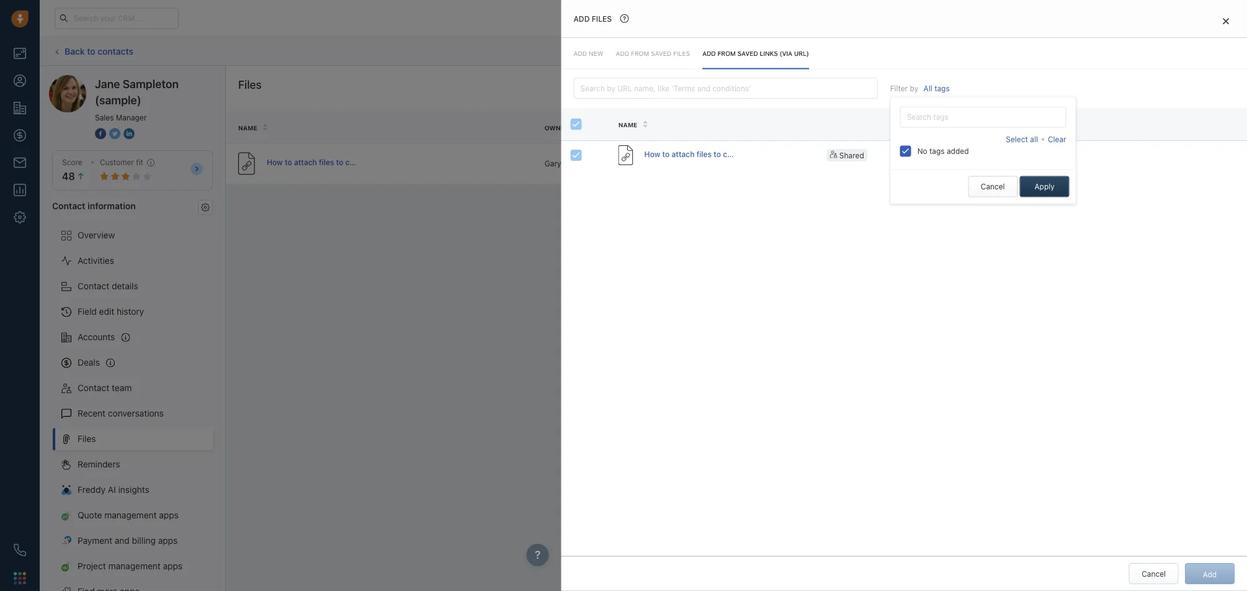 Task type: describe. For each thing, give the bounding box(es) containing it.
select
[[1007, 135, 1029, 143]]

ai
[[108, 485, 116, 495]]

activities
[[78, 256, 114, 266]]

phone image
[[14, 544, 26, 556]]

linkedin circled image
[[124, 127, 135, 140]]

payment and billing apps
[[78, 535, 178, 546]]

reminders
[[78, 459, 120, 469]]

billing
[[132, 535, 156, 546]]

email button
[[742, 41, 787, 62]]

1 horizontal spatial days
[[921, 151, 937, 160]]

select all link
[[1007, 134, 1039, 144]]

back
[[65, 46, 85, 56]]

sampleton
[[123, 77, 179, 90]]

saved for files
[[651, 50, 672, 57]]

1 vertical spatial tags
[[930, 147, 945, 155]]

back to contacts link
[[52, 41, 134, 61]]

management for project
[[108, 561, 161, 571]]

jane
[[95, 77, 120, 90]]

phone element
[[7, 538, 32, 562]]

sales
[[95, 113, 114, 122]]

overview
[[78, 230, 115, 240]]

customer
[[100, 158, 134, 167]]

orlando
[[564, 159, 592, 168]]

added
[[947, 147, 969, 155]]

call link
[[793, 41, 831, 62]]

email
[[761, 47, 780, 56]]

file type
[[647, 124, 679, 131]]

add from saved links (via url)
[[703, 50, 810, 57]]

management for quote
[[104, 510, 157, 520]]

twitter circled image
[[109, 127, 120, 140]]

fit
[[136, 158, 143, 167]]

add for add new
[[574, 50, 587, 57]]

freshworks switcher image
[[14, 572, 26, 584]]

Search by URL name, like 'Terms and conditions' text field
[[574, 78, 878, 99]]

dialog containing add files
[[562, 0, 1248, 591]]

how for 'how to attach files to contacts?' link within the tab panel
[[645, 150, 661, 158]]

apply
[[1035, 182, 1055, 191]]

link
[[647, 159, 662, 168]]

0 vertical spatial cancel
[[981, 182, 1006, 191]]

and
[[115, 535, 130, 546]]

contacts
[[98, 46, 133, 56]]

close image
[[1224, 17, 1230, 25]]

ago inside tab panel
[[939, 151, 952, 160]]

sales manager
[[95, 113, 147, 122]]

links
[[760, 50, 778, 57]]

add from saved files
[[616, 50, 690, 57]]

add from saved files link
[[616, 38, 690, 69]]

clear
[[1049, 135, 1067, 143]]

from for add from saved files
[[631, 50, 649, 57]]

contact team
[[78, 383, 132, 393]]

contact information
[[52, 200, 136, 211]]

details
[[112, 281, 138, 291]]

on
[[941, 121, 951, 128]]

quote management apps
[[78, 510, 179, 520]]

contact for contact information
[[52, 200, 85, 211]]

4 inside tab panel
[[914, 151, 919, 160]]

all
[[1031, 135, 1039, 143]]

how to attach files to contacts? inside tab panel
[[645, 150, 759, 158]]

0 horizontal spatial how to attach files to contacts?
[[267, 158, 381, 167]]

0 horizontal spatial attach
[[294, 158, 317, 167]]

filter by all tags
[[891, 84, 950, 92]]

quote
[[78, 510, 102, 520]]

0 horizontal spatial ago
[[877, 159, 890, 168]]

gary
[[545, 159, 562, 168]]

back to contacts
[[65, 46, 133, 56]]

add from saved links (via url) link
[[703, 38, 810, 69]]

Search your CRM... text field
[[55, 8, 179, 29]]

how to attach files to contacts? link inside tab panel
[[645, 149, 759, 162]]

0 horizontal spatial files
[[319, 158, 334, 167]]

field edit history
[[78, 306, 144, 317]]

manager
[[116, 113, 147, 122]]

tab panel containing add files
[[562, 0, 1248, 591]]

field
[[78, 306, 97, 317]]

added
[[917, 121, 940, 128]]

files inside tab panel
[[697, 150, 712, 158]]



Task type: locate. For each thing, give the bounding box(es) containing it.
no
[[918, 147, 928, 155]]

add inside 'link'
[[703, 50, 716, 57]]

apps right 'billing'
[[158, 535, 178, 546]]

files left the question circled icon
[[592, 15, 612, 23]]

file
[[647, 124, 661, 131]]

0 vertical spatial files
[[592, 15, 612, 23]]

added on
[[917, 121, 951, 128]]

Search tags text field
[[901, 107, 1067, 128]]

files
[[238, 78, 262, 91], [78, 434, 96, 444]]

tags inside dialog
[[1031, 121, 1049, 128]]

4
[[914, 151, 919, 160], [852, 159, 856, 168]]

call
[[811, 47, 825, 56]]

saved inside 'link'
[[738, 50, 758, 57]]

0 horizontal spatial cancel button
[[969, 176, 1018, 197]]

apply button
[[1020, 176, 1070, 197]]

tags right all at the right top of page
[[935, 84, 950, 92]]

0 horizontal spatial 4 days ago
[[852, 159, 890, 168]]

from for add from saved links (via url)
[[718, 50, 736, 57]]

accounts
[[78, 332, 115, 342]]

1 vertical spatial files
[[674, 50, 690, 57]]

48
[[62, 171, 75, 182]]

recent conversations
[[78, 408, 164, 418]]

from
[[631, 50, 649, 57], [718, 50, 736, 57]]

facebook circled image
[[95, 127, 106, 140]]

payment
[[78, 535, 112, 546]]

how
[[645, 150, 661, 158], [267, 158, 283, 167]]

gary orlando
[[545, 159, 592, 168]]

(via
[[780, 50, 793, 57]]

team
[[112, 383, 132, 393]]

add
[[574, 15, 590, 23], [574, 50, 587, 57], [616, 50, 630, 57], [703, 50, 716, 57]]

1 horizontal spatial contacts?
[[723, 150, 759, 158]]

freddy ai insights
[[78, 485, 149, 495]]

1 vertical spatial contact
[[78, 281, 109, 291]]

2 saved from the left
[[738, 50, 758, 57]]

tags
[[935, 84, 950, 92], [930, 147, 945, 155]]

from inside add from saved links (via url) 'link'
[[718, 50, 736, 57]]

tags right no
[[930, 147, 945, 155]]

jane sampleton (sample)
[[95, 77, 179, 106]]

from inside add from saved files link
[[631, 50, 649, 57]]

1 horizontal spatial how to attach files to contacts?
[[645, 150, 759, 158]]

2 vertical spatial apps
[[163, 561, 183, 571]]

contacts? for leftmost 'how to attach files to contacts?' link
[[346, 158, 381, 167]]

information
[[88, 200, 136, 211]]

files
[[697, 150, 712, 158], [319, 158, 334, 167]]

new
[[589, 50, 604, 57]]

1 horizontal spatial how
[[645, 150, 661, 158]]

how to attach files to contacts?
[[645, 150, 759, 158], [267, 158, 381, 167]]

select all
[[1007, 135, 1039, 143]]

0 vertical spatial tags
[[935, 84, 950, 92]]

tags
[[1031, 121, 1049, 128], [954, 124, 971, 131]]

saved
[[651, 50, 672, 57], [738, 50, 758, 57]]

name
[[619, 121, 638, 128], [238, 124, 257, 131]]

0 vertical spatial apps
[[159, 510, 179, 520]]

1 vertical spatial apps
[[158, 535, 178, 546]]

contact up recent
[[78, 383, 109, 393]]

deals
[[78, 357, 100, 368]]

0 horizontal spatial from
[[631, 50, 649, 57]]

1 vertical spatial files
[[78, 434, 96, 444]]

contact down 48
[[52, 200, 85, 211]]

0 horizontal spatial days
[[858, 159, 875, 168]]

project
[[78, 561, 106, 571]]

ago right shared
[[877, 159, 890, 168]]

ago right no
[[939, 151, 952, 160]]

add left new
[[574, 50, 587, 57]]

apps up payment and billing apps
[[159, 510, 179, 520]]

1 saved from the left
[[651, 50, 672, 57]]

0 horizontal spatial saved
[[651, 50, 672, 57]]

freddy
[[78, 485, 106, 495]]

4 days ago inside dialog
[[914, 151, 952, 160]]

insights
[[118, 485, 149, 495]]

conversations
[[108, 408, 164, 418]]

add new
[[574, 50, 604, 57]]

2 vertical spatial contact
[[78, 383, 109, 393]]

edit
[[99, 306, 114, 317]]

0 horizontal spatial contacts?
[[346, 158, 381, 167]]

no tags added
[[918, 147, 969, 155]]

0 vertical spatial files
[[238, 78, 262, 91]]

contact for contact team
[[78, 383, 109, 393]]

1 vertical spatial cancel button
[[1130, 563, 1179, 584]]

contacts? inside tab panel
[[723, 150, 759, 158]]

0 horizontal spatial files
[[592, 15, 612, 23]]

0 horizontal spatial name
[[238, 124, 257, 131]]

contact
[[52, 200, 85, 211], [78, 281, 109, 291], [78, 383, 109, 393]]

how for leftmost 'how to attach files to contacts?' link
[[267, 158, 283, 167]]

recent
[[78, 408, 106, 418]]

1 horizontal spatial how to attach files to contacts? link
[[645, 149, 759, 162]]

tab list
[[562, 38, 1248, 69]]

type
[[662, 124, 679, 131]]

cancel
[[981, 182, 1006, 191], [1142, 569, 1167, 578]]

saved for links
[[738, 50, 758, 57]]

add up add new on the top left
[[574, 15, 590, 23]]

add new link
[[574, 38, 604, 69]]

1 horizontal spatial 4 days ago
[[914, 151, 952, 160]]

tags up all on the right top of the page
[[1031, 121, 1049, 128]]

add files
[[574, 15, 612, 23]]

1 vertical spatial cancel
[[1142, 569, 1167, 578]]

how inside tab panel
[[645, 150, 661, 158]]

tab panel
[[562, 0, 1248, 591]]

1 horizontal spatial saved
[[738, 50, 758, 57]]

filter
[[891, 84, 908, 92]]

project management apps
[[78, 561, 183, 571]]

attach inside tab panel
[[672, 150, 695, 158]]

0 horizontal spatial 4
[[852, 159, 856, 168]]

management up payment and billing apps
[[104, 510, 157, 520]]

0 horizontal spatial files
[[78, 434, 96, 444]]

4 days ago
[[914, 151, 952, 160], [852, 159, 890, 168]]

shared
[[840, 151, 865, 160]]

0 vertical spatial contact
[[52, 200, 85, 211]]

files up search by url name, like 'terms and conditions' text box
[[674, 50, 690, 57]]

cancel button
[[969, 176, 1018, 197], [1130, 563, 1179, 584]]

1 horizontal spatial ago
[[939, 151, 952, 160]]

1 vertical spatial management
[[108, 561, 161, 571]]

contact for contact details
[[78, 281, 109, 291]]

0 horizontal spatial cancel
[[981, 182, 1006, 191]]

1 horizontal spatial tags
[[1031, 121, 1049, 128]]

all tags link
[[924, 84, 950, 92]]

question circled image
[[617, 10, 632, 27]]

1 horizontal spatial files
[[674, 50, 690, 57]]

apps for quote management apps
[[159, 510, 179, 520]]

owner
[[545, 124, 569, 131]]

48 button
[[62, 171, 85, 182]]

1 horizontal spatial name
[[619, 121, 638, 128]]

0 vertical spatial cancel button
[[969, 176, 1018, 197]]

tab list containing add new
[[562, 38, 1248, 69]]

apps
[[159, 510, 179, 520], [158, 535, 178, 546], [163, 561, 183, 571]]

(sample)
[[95, 93, 141, 106]]

score
[[62, 158, 82, 167]]

clear link
[[1049, 134, 1067, 144]]

apps for project management apps
[[163, 561, 183, 571]]

attach
[[672, 150, 695, 158], [294, 158, 317, 167]]

contact details
[[78, 281, 138, 291]]

apps down payment and billing apps
[[163, 561, 183, 571]]

contacts?
[[723, 150, 759, 158], [346, 158, 381, 167]]

to
[[87, 46, 95, 56], [663, 150, 670, 158], [714, 150, 721, 158], [285, 158, 292, 167], [336, 158, 344, 167]]

1 horizontal spatial cancel button
[[1130, 563, 1179, 584]]

files
[[592, 15, 612, 23], [674, 50, 690, 57]]

add for add files
[[574, 15, 590, 23]]

by
[[910, 84, 919, 92]]

1 horizontal spatial files
[[238, 78, 262, 91]]

1 horizontal spatial attach
[[672, 150, 695, 158]]

1 horizontal spatial files
[[697, 150, 712, 158]]

tags right on
[[954, 124, 971, 131]]

0 horizontal spatial how
[[267, 158, 283, 167]]

2 from from the left
[[718, 50, 736, 57]]

from down the question circled icon
[[631, 50, 649, 57]]

name inside tab panel
[[619, 121, 638, 128]]

contact down activities
[[78, 281, 109, 291]]

all
[[924, 84, 933, 92]]

add for add from saved links (via url)
[[703, 50, 716, 57]]

how to attach files to contacts? link
[[645, 149, 759, 162], [267, 157, 381, 170]]

call button
[[793, 41, 831, 62]]

mng settings image
[[201, 203, 210, 212]]

1 horizontal spatial from
[[718, 50, 736, 57]]

dialog
[[562, 0, 1248, 591]]

history
[[117, 306, 144, 317]]

customer fit
[[100, 158, 143, 167]]

0 horizontal spatial tags
[[954, 124, 971, 131]]

0 horizontal spatial how to attach files to contacts? link
[[267, 157, 381, 170]]

1 horizontal spatial cancel
[[1142, 569, 1167, 578]]

add for add from saved files
[[616, 50, 630, 57]]

from up search by url name, like 'terms and conditions' text box
[[718, 50, 736, 57]]

add up search by url name, like 'terms and conditions' text box
[[703, 50, 716, 57]]

1 from from the left
[[631, 50, 649, 57]]

1 horizontal spatial 4
[[914, 151, 919, 160]]

add right new
[[616, 50, 630, 57]]

url)
[[795, 50, 810, 57]]

management down payment and billing apps
[[108, 561, 161, 571]]

0 vertical spatial management
[[104, 510, 157, 520]]

contacts? for 'how to attach files to contacts?' link within the tab panel
[[723, 150, 759, 158]]



Task type: vqa. For each thing, say whether or not it's contained in the screenshot.
the leftmost 'ADDED ON'
no



